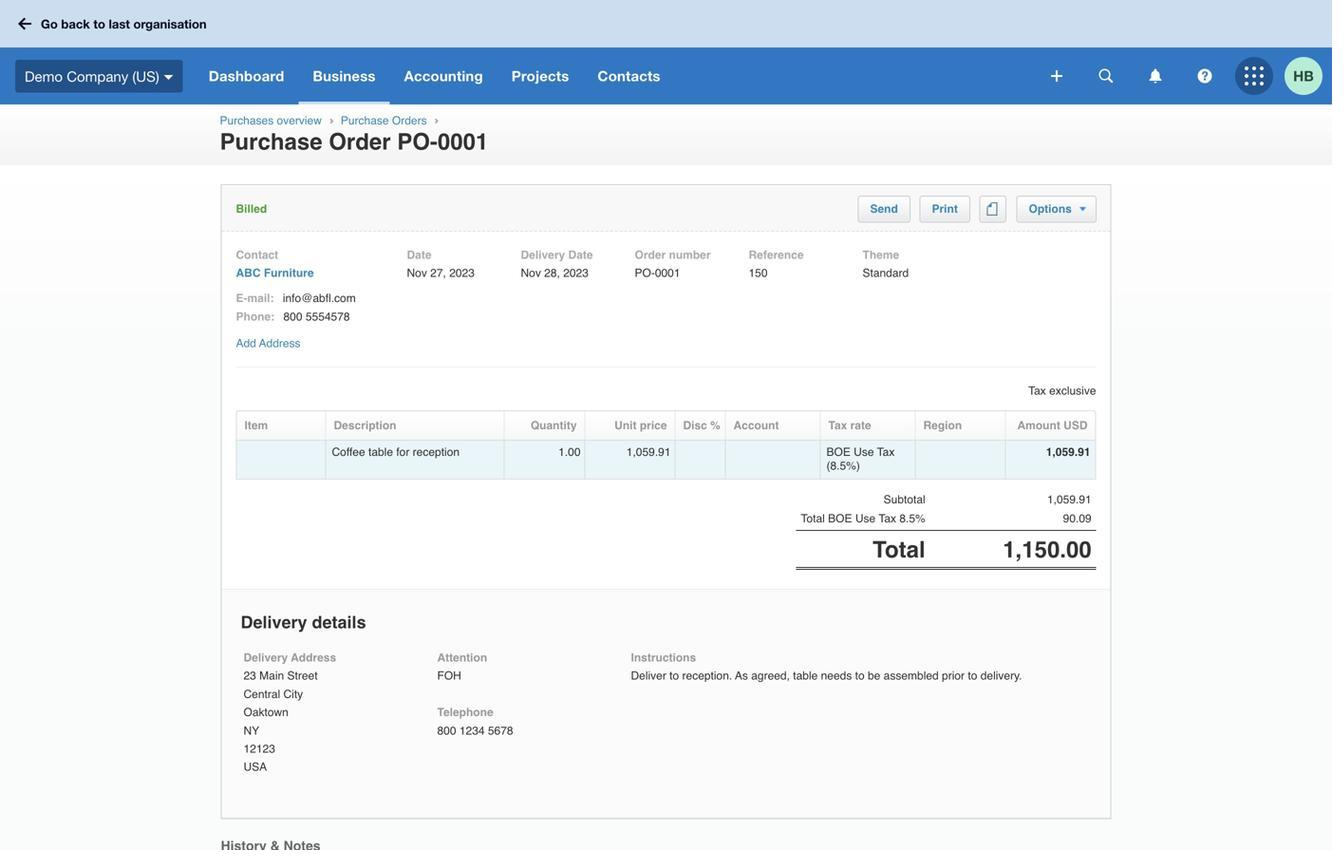 Task type: describe. For each thing, give the bounding box(es) containing it.
po- for order
[[397, 129, 438, 155]]

demo company (us)
[[25, 68, 159, 84]]

foh
[[437, 669, 462, 683]]

rate
[[851, 419, 872, 432]]

delivery details
[[241, 613, 366, 632]]

27,
[[431, 267, 446, 280]]

23
[[244, 669, 256, 683]]

deliver
[[631, 669, 667, 683]]

total for total boe use tax 8.5%
[[801, 512, 825, 526]]

0 horizontal spatial svg image
[[1150, 69, 1162, 83]]

theme standard
[[863, 248, 909, 280]]

purchases
[[220, 114, 274, 127]]

purchase for purchase orders
[[341, 114, 389, 127]]

table inside instructions deliver to reception. as agreed, table needs to be assembled prior to delivery.
[[794, 669, 818, 683]]

boe inside boe use tax (8.5%)
[[827, 446, 851, 459]]

purchase order po-0001
[[220, 129, 489, 155]]

quantity
[[531, 419, 577, 432]]

demo company (us) button
[[0, 48, 194, 105]]

tax inside boe use tax (8.5%)
[[878, 446, 895, 459]]

business
[[313, 67, 376, 85]]

800 inside e-mail: info@abfl.com phone: 800 5554578
[[284, 310, 303, 323]]

tax up the amount
[[1029, 384, 1047, 398]]

unit
[[615, 419, 637, 432]]

telephone 800 1234 5678
[[437, 706, 514, 737]]

contact
[[236, 248, 279, 262]]

12123
[[244, 742, 275, 756]]

usd
[[1064, 419, 1088, 432]]

tax left rate
[[829, 419, 848, 432]]

banner containing dashboard
[[0, 0, 1333, 105]]

contacts button
[[584, 48, 675, 105]]

date inside delivery date nov 28, 2023
[[569, 248, 593, 262]]

0 horizontal spatial order
[[329, 129, 391, 155]]

tax exclusive
[[1029, 384, 1097, 398]]

e-mail: info@abfl.com phone: 800 5554578
[[236, 292, 356, 323]]

assembled
[[884, 669, 939, 683]]

central
[[244, 688, 280, 701]]

contacts
[[598, 67, 661, 85]]

attention
[[437, 651, 488, 665]]

order number po-0001
[[635, 248, 711, 280]]

price
[[640, 419, 667, 432]]

purchases overview link
[[220, 114, 322, 127]]

go back to last organisation link
[[11, 7, 218, 41]]

add
[[236, 337, 256, 350]]

1234
[[460, 724, 485, 737]]

1,150.00
[[1003, 537, 1092, 563]]

0001 for order number po-0001
[[655, 267, 681, 280]]

as
[[736, 669, 749, 683]]

options
[[1029, 202, 1072, 216]]

street
[[287, 669, 318, 683]]

nov inside delivery date nov 28, 2023
[[521, 267, 541, 280]]

delivery date nov 28, 2023
[[521, 248, 593, 280]]

projects
[[512, 67, 569, 85]]

boe use tax (8.5%)
[[827, 446, 895, 473]]

send
[[871, 202, 899, 216]]

info@abfl.com
[[283, 292, 356, 305]]

add address link
[[236, 337, 301, 350]]

account
[[734, 419, 779, 432]]

main
[[260, 669, 284, 683]]

nov inside date nov 27, 2023
[[407, 267, 427, 280]]

projects button
[[498, 48, 584, 105]]

28,
[[545, 267, 560, 280]]

subtotal
[[884, 493, 926, 507]]

to down instructions
[[670, 669, 679, 683]]

el image
[[1001, 202, 1004, 216]]

add address
[[236, 337, 301, 350]]

business button
[[299, 48, 390, 105]]

2 horizontal spatial svg image
[[1245, 67, 1264, 86]]

reception.
[[683, 669, 733, 683]]

1,059.91 down usd at the right
[[1047, 446, 1091, 459]]

ny
[[244, 724, 260, 737]]

instructions
[[631, 651, 697, 665]]

to left be at the right bottom of the page
[[856, 669, 865, 683]]

po- for number
[[635, 267, 655, 280]]

delivery address 23 main street central city oaktown ny 12123 usa
[[244, 651, 336, 774]]

to right prior
[[968, 669, 978, 683]]

e-
[[236, 292, 247, 305]]

date inside date nov 27, 2023
[[407, 248, 432, 262]]

total boe use tax 8.5%
[[801, 512, 926, 526]]

2023 inside delivery date nov 28, 2023
[[564, 267, 589, 280]]



Task type: vqa. For each thing, say whether or not it's contained in the screenshot.
Delivery in the delivery date nov 28, 2023
yes



Task type: locate. For each thing, give the bounding box(es) containing it.
1 nov from the left
[[407, 267, 427, 280]]

item
[[245, 419, 268, 432]]

po-
[[397, 129, 438, 155], [635, 267, 655, 280]]

5554578
[[306, 310, 350, 323]]

address inside "delivery address 23 main street central city oaktown ny 12123 usa"
[[291, 651, 336, 665]]

0 vertical spatial use
[[854, 446, 874, 459]]

1 vertical spatial order
[[635, 248, 666, 262]]

company
[[67, 68, 128, 84]]

to
[[93, 16, 105, 31], [670, 669, 679, 683], [856, 669, 865, 683], [968, 669, 978, 683]]

1 vertical spatial 800
[[437, 724, 457, 737]]

date nov 27, 2023
[[407, 248, 475, 280]]

delivery for delivery details
[[241, 613, 307, 632]]

0 vertical spatial address
[[259, 337, 301, 350]]

unit price
[[615, 419, 667, 432]]

overview
[[277, 114, 322, 127]]

order inside order number po-0001
[[635, 248, 666, 262]]

0 vertical spatial order
[[329, 129, 391, 155]]

city
[[284, 688, 303, 701]]

total
[[801, 512, 825, 526], [873, 537, 926, 563]]

purchases overview
[[220, 114, 322, 127]]

1 2023 from the left
[[450, 267, 475, 280]]

total for total
[[873, 537, 926, 563]]

1 vertical spatial address
[[291, 651, 336, 665]]

tax rate
[[829, 419, 872, 432]]

1 vertical spatial purchase
[[220, 129, 323, 155]]

last
[[109, 16, 130, 31]]

mail:
[[247, 292, 274, 305]]

address right add
[[259, 337, 301, 350]]

0 vertical spatial 800
[[284, 310, 303, 323]]

0 vertical spatial delivery
[[521, 248, 565, 262]]

0 vertical spatial 0001
[[438, 129, 489, 155]]

purchase up the purchase order po-0001
[[341, 114, 389, 127]]

exclusive
[[1050, 384, 1097, 398]]

0 horizontal spatial nov
[[407, 267, 427, 280]]

coffee
[[332, 446, 365, 459]]

attention foh
[[437, 651, 488, 683]]

tax
[[1029, 384, 1047, 398], [829, 419, 848, 432], [878, 446, 895, 459], [879, 512, 897, 526]]

amount
[[1018, 419, 1061, 432]]

options button
[[1029, 202, 1087, 216]]

0 horizontal spatial purchase
[[220, 129, 323, 155]]

tax up subtotal
[[878, 446, 895, 459]]

abc furniture link
[[236, 267, 314, 280]]

2023 inside date nov 27, 2023
[[450, 267, 475, 280]]

coffee table for reception
[[332, 446, 460, 459]]

0001 for purchase order po-0001
[[438, 129, 489, 155]]

8.5%
[[900, 512, 926, 526]]

address
[[259, 337, 301, 350], [291, 651, 336, 665]]

go back to last organisation
[[41, 16, 207, 31]]

accounting
[[404, 67, 483, 85]]

needs
[[821, 669, 852, 683]]

0001 down number
[[655, 267, 681, 280]]

0 horizontal spatial 800
[[284, 310, 303, 323]]

1 horizontal spatial total
[[873, 537, 926, 563]]

(8.5%)
[[827, 459, 861, 473]]

1 horizontal spatial 0001
[[655, 267, 681, 280]]

purchase down the "purchases overview"
[[220, 129, 323, 155]]

date
[[407, 248, 432, 262], [569, 248, 593, 262]]

2 2023 from the left
[[564, 267, 589, 280]]

address for delivery address 23 main street central city oaktown ny 12123 usa
[[291, 651, 336, 665]]

standard
[[863, 267, 909, 280]]

date left order number po-0001
[[569, 248, 593, 262]]

0 vertical spatial po-
[[397, 129, 438, 155]]

use up the (8.5%)
[[854, 446, 874, 459]]

address for add address
[[259, 337, 301, 350]]

theme
[[863, 248, 900, 262]]

telephone
[[437, 706, 494, 719]]

svg image inside demo company (us) popup button
[[164, 75, 174, 80]]

2 nov from the left
[[521, 267, 541, 280]]

boe up the (8.5%)
[[827, 446, 851, 459]]

orders
[[392, 114, 427, 127]]

address up street at left
[[291, 651, 336, 665]]

table left for
[[369, 446, 393, 459]]

reference
[[749, 248, 804, 262]]

delivery for delivery date nov 28, 2023
[[521, 248, 565, 262]]

table left the needs
[[794, 669, 818, 683]]

1 vertical spatial boe
[[829, 512, 853, 526]]

0 horizontal spatial table
[[369, 446, 393, 459]]

svg image inside go back to last organisation link
[[18, 18, 31, 30]]

purchase
[[341, 114, 389, 127], [220, 129, 323, 155]]

2023 right 27,
[[450, 267, 475, 280]]

print button
[[932, 202, 958, 216]]

hb
[[1294, 67, 1315, 85]]

dashboard
[[209, 67, 284, 85]]

prior
[[942, 669, 965, 683]]

organisation
[[133, 16, 207, 31]]

1 vertical spatial table
[[794, 669, 818, 683]]

order
[[329, 129, 391, 155], [635, 248, 666, 262]]

boe
[[827, 446, 851, 459], [829, 512, 853, 526]]

reference 150
[[749, 248, 804, 280]]

usa
[[244, 761, 267, 774]]

1,059.91
[[627, 446, 671, 459], [1047, 446, 1091, 459], [1048, 493, 1092, 507]]

1 horizontal spatial 2023
[[564, 267, 589, 280]]

print
[[932, 202, 958, 216]]

1 horizontal spatial purchase
[[341, 114, 389, 127]]

0 horizontal spatial 2023
[[450, 267, 475, 280]]

agreed,
[[752, 669, 790, 683]]

0 horizontal spatial total
[[801, 512, 825, 526]]

1 horizontal spatial po-
[[635, 267, 655, 280]]

disc
[[684, 419, 708, 432]]

furniture
[[264, 267, 314, 280]]

dashboard link
[[194, 48, 299, 105]]

po- inside order number po-0001
[[635, 267, 655, 280]]

hb button
[[1285, 48, 1333, 105]]

5678
[[488, 724, 514, 737]]

purchase orders link
[[341, 114, 427, 127]]

po- down 'orders' at the top of page
[[397, 129, 438, 155]]

abc
[[236, 267, 261, 280]]

0 vertical spatial total
[[801, 512, 825, 526]]

banner
[[0, 0, 1333, 105]]

details
[[312, 613, 366, 632]]

1.00
[[559, 446, 581, 459]]

region
[[924, 419, 963, 432]]

reception
[[413, 446, 460, 459]]

delivery inside delivery date nov 28, 2023
[[521, 248, 565, 262]]

1 date from the left
[[407, 248, 432, 262]]

1 horizontal spatial nov
[[521, 267, 541, 280]]

800 inside telephone 800 1234 5678
[[437, 724, 457, 737]]

purchase orders
[[341, 114, 427, 127]]

use inside boe use tax (8.5%)
[[854, 446, 874, 459]]

2 date from the left
[[569, 248, 593, 262]]

use left the 8.5%
[[856, 512, 876, 526]]

0001 inside order number po-0001
[[655, 267, 681, 280]]

disc %
[[684, 419, 721, 432]]

1,059.91 down the price
[[627, 446, 671, 459]]

1 horizontal spatial svg image
[[1198, 69, 1213, 83]]

po- right delivery date nov 28, 2023
[[635, 267, 655, 280]]

0 horizontal spatial date
[[407, 248, 432, 262]]

demo
[[25, 68, 63, 84]]

order left number
[[635, 248, 666, 262]]

2 vertical spatial delivery
[[244, 651, 288, 665]]

2023 right 28,
[[564, 267, 589, 280]]

boe down the (8.5%)
[[829, 512, 853, 526]]

billed
[[236, 202, 267, 216]]

for
[[396, 446, 410, 459]]

to left last at the left top of page
[[93, 16, 105, 31]]

0 vertical spatial purchase
[[341, 114, 389, 127]]

2023
[[450, 267, 475, 280], [564, 267, 589, 280]]

0 horizontal spatial 0001
[[438, 129, 489, 155]]

1 horizontal spatial 800
[[437, 724, 457, 737]]

oaktown
[[244, 706, 289, 719]]

order down purchase orders link
[[329, 129, 391, 155]]

0 vertical spatial boe
[[827, 446, 851, 459]]

delivery inside "delivery address 23 main street central city oaktown ny 12123 usa"
[[244, 651, 288, 665]]

150
[[749, 267, 768, 280]]

svg image
[[1245, 67, 1264, 86], [1150, 69, 1162, 83], [1198, 69, 1213, 83]]

be
[[868, 669, 881, 683]]

purchase for purchase order po-0001
[[220, 129, 323, 155]]

number
[[669, 248, 711, 262]]

1 vertical spatial delivery
[[241, 613, 307, 632]]

nov left 28,
[[521, 267, 541, 280]]

1 horizontal spatial table
[[794, 669, 818, 683]]

abc furniture
[[236, 267, 314, 280]]

1 vertical spatial 0001
[[655, 267, 681, 280]]

delivery for delivery address 23 main street central city oaktown ny 12123 usa
[[244, 651, 288, 665]]

1 horizontal spatial order
[[635, 248, 666, 262]]

nov left 27,
[[407, 267, 427, 280]]

tax left the 8.5%
[[879, 512, 897, 526]]

description
[[334, 419, 397, 432]]

send button
[[871, 202, 899, 216]]

nov
[[407, 267, 427, 280], [521, 267, 541, 280]]

svg image
[[18, 18, 31, 30], [1100, 69, 1114, 83], [1052, 70, 1063, 82], [164, 75, 174, 80]]

1 vertical spatial po-
[[635, 267, 655, 280]]

0 vertical spatial table
[[369, 446, 393, 459]]

1 vertical spatial total
[[873, 537, 926, 563]]

0001 down accounting dropdown button
[[438, 129, 489, 155]]

800 down info@abfl.com
[[284, 310, 303, 323]]

date up 27,
[[407, 248, 432, 262]]

1,059.91 up 90.09
[[1048, 493, 1092, 507]]

1 horizontal spatial date
[[569, 248, 593, 262]]

phone:
[[236, 310, 275, 323]]

go
[[41, 16, 58, 31]]

0 horizontal spatial po-
[[397, 129, 438, 155]]

800 left 1234
[[437, 724, 457, 737]]

delivery.
[[981, 669, 1023, 683]]

1 vertical spatial use
[[856, 512, 876, 526]]



